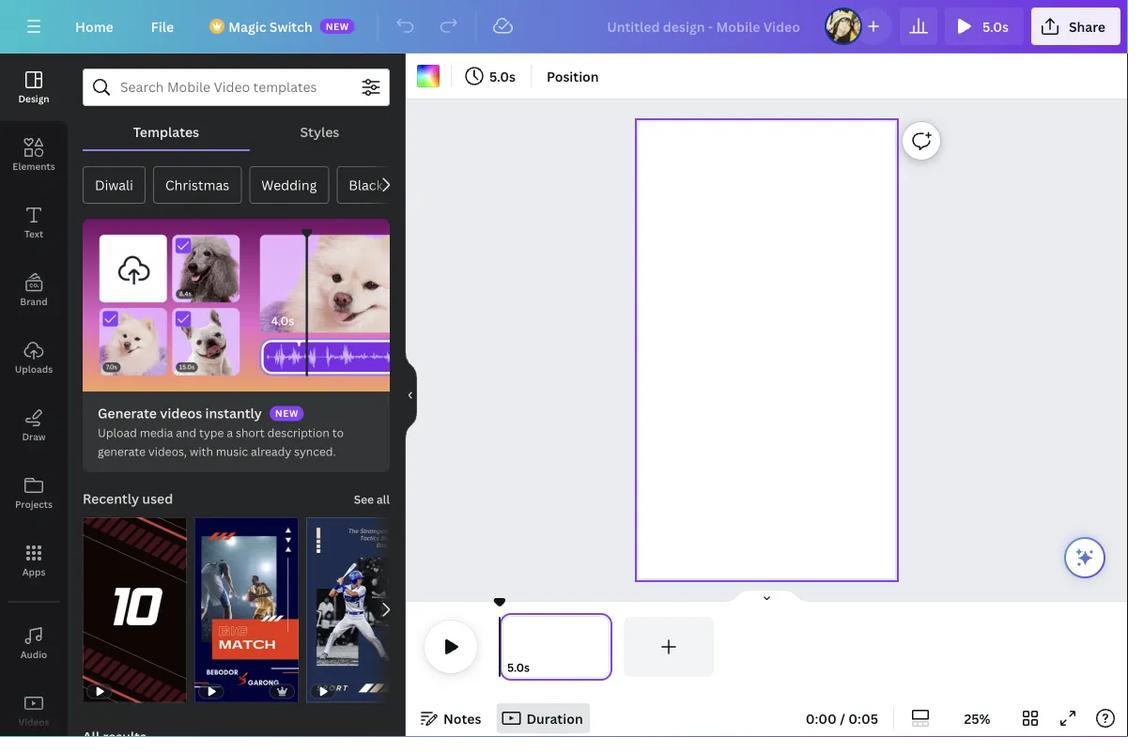 Task type: vqa. For each thing, say whether or not it's contained in the screenshot.
'Share'
yes



Task type: locate. For each thing, give the bounding box(es) containing it.
Page title text field
[[538, 659, 546, 678]]

1 vertical spatial new
[[275, 408, 299, 420]]

design button
[[0, 54, 68, 121]]

black friday button
[[337, 166, 436, 204]]

share
[[1069, 17, 1106, 35]]

elements
[[12, 160, 55, 172]]

5.0s left share dropdown button
[[983, 17, 1009, 35]]

0:05
[[849, 710, 879, 728]]

5.0s button left page title text field
[[507, 659, 530, 678]]

see all button
[[352, 480, 392, 518]]

wedding button
[[249, 166, 329, 204]]

trimming, start edge slider
[[500, 617, 517, 678]]

all
[[377, 492, 390, 507]]

5.0s button left share dropdown button
[[945, 8, 1024, 45]]

5.0s button
[[945, 8, 1024, 45], [460, 61, 523, 91], [507, 659, 530, 678]]

main menu bar
[[0, 0, 1129, 54]]

text
[[24, 227, 43, 240]]

type
[[199, 425, 224, 441]]

christmas button
[[153, 166, 242, 204]]

audio button
[[0, 610, 68, 678]]

draw
[[22, 430, 46, 443]]

1 vertical spatial 5.0s button
[[460, 61, 523, 91]]

hide pages image
[[722, 589, 812, 604]]

with
[[190, 444, 213, 460]]

synced.
[[294, 444, 336, 460]]

5.0s button right #ffffff icon
[[460, 61, 523, 91]]

generate
[[98, 444, 146, 460]]

/
[[840, 710, 846, 728]]

share button
[[1032, 8, 1121, 45]]

25%
[[965, 710, 991, 728]]

new
[[326, 20, 349, 32], [275, 408, 299, 420]]

wedding
[[262, 176, 317, 194]]

see
[[354, 492, 374, 507]]

elements button
[[0, 121, 68, 189]]

diwali button
[[83, 166, 146, 204]]

notes
[[444, 710, 482, 728]]

5.0s
[[983, 17, 1009, 35], [490, 67, 516, 85], [507, 660, 530, 676]]

new right switch
[[326, 20, 349, 32]]

1 vertical spatial 5.0s
[[490, 67, 516, 85]]

25% button
[[947, 704, 1008, 734]]

and
[[176, 425, 197, 441]]

home
[[75, 17, 113, 35]]

position button
[[539, 61, 607, 91]]

recently
[[83, 490, 139, 508]]

Design title text field
[[592, 8, 818, 45]]

duration
[[527, 710, 583, 728]]

5.0s for 5.0s button in the the main menu bar
[[983, 17, 1009, 35]]

new up description
[[275, 408, 299, 420]]

blue basketball match mobile video group
[[195, 507, 299, 703]]

audio
[[20, 648, 47, 661]]

switch
[[270, 17, 313, 35]]

5.0s for middle 5.0s button
[[490, 67, 516, 85]]

new inside the main menu bar
[[326, 20, 349, 32]]

5.0s inside the main menu bar
[[983, 17, 1009, 35]]

5.0s left page title text field
[[507, 660, 530, 676]]

0 vertical spatial 5.0s
[[983, 17, 1009, 35]]

videos,
[[148, 444, 187, 460]]

home link
[[60, 8, 129, 45]]

5.0s left the position
[[490, 67, 516, 85]]

0 vertical spatial 5.0s button
[[945, 8, 1024, 45]]

1 horizontal spatial new
[[326, 20, 349, 32]]

0 vertical spatial new
[[326, 20, 349, 32]]

uploads button
[[0, 324, 68, 392]]

projects button
[[0, 460, 68, 527]]

diwali
[[95, 176, 133, 194]]

generate
[[98, 405, 157, 422]]

upload media and type a short description to generate videos, with music already synced.
[[98, 425, 344, 460]]



Task type: describe. For each thing, give the bounding box(es) containing it.
description
[[267, 425, 330, 441]]

recently used
[[83, 490, 173, 508]]

design
[[18, 92, 49, 105]]

to
[[332, 425, 344, 441]]

trimming, end edge slider
[[596, 617, 613, 678]]

0:00
[[806, 710, 837, 728]]

draw button
[[0, 392, 68, 460]]

file
[[151, 17, 174, 35]]

2 vertical spatial 5.0s button
[[507, 659, 530, 678]]

instantly
[[205, 405, 262, 422]]

see all
[[354, 492, 390, 507]]

modern black red countdown timer mobile video group
[[83, 507, 187, 703]]

uploads
[[15, 363, 53, 375]]

music
[[216, 444, 248, 460]]

2 vertical spatial 5.0s
[[507, 660, 530, 676]]

duration button
[[497, 704, 591, 734]]

hide image
[[405, 351, 417, 441]]

christmas
[[165, 176, 230, 194]]

#ffffff image
[[417, 65, 440, 87]]

already
[[251, 444, 291, 460]]

brand
[[20, 295, 48, 308]]

text button
[[0, 189, 68, 257]]

0:00 / 0:05
[[806, 710, 879, 728]]

short
[[236, 425, 265, 441]]

magic
[[229, 17, 266, 35]]

recently used button
[[81, 480, 175, 518]]

magic video example usage image
[[83, 219, 390, 392]]

videos
[[160, 405, 202, 422]]

position
[[547, 67, 599, 85]]

media
[[140, 425, 173, 441]]

0 horizontal spatial new
[[275, 408, 299, 420]]

videos
[[18, 716, 49, 729]]

yellow blue minimalist sports mobile video group
[[306, 518, 411, 703]]

upload
[[98, 425, 137, 441]]

side panel tab list
[[0, 54, 68, 738]]

black friday
[[349, 176, 423, 194]]

templates
[[133, 123, 199, 140]]

templates button
[[83, 114, 250, 149]]

canva assistant image
[[1074, 547, 1097, 569]]

black
[[349, 176, 383, 194]]

brand button
[[0, 257, 68, 324]]

generate videos instantly
[[98, 405, 262, 422]]

apps
[[22, 566, 45, 578]]

projects
[[15, 498, 53, 511]]

notes button
[[413, 704, 489, 734]]

file button
[[136, 8, 189, 45]]

magic switch
[[229, 17, 313, 35]]

used
[[142, 490, 173, 508]]

videos button
[[0, 678, 68, 738]]

styles
[[300, 123, 340, 140]]

apps button
[[0, 527, 68, 595]]

styles button
[[250, 114, 390, 149]]

Search Mobile Video templates search field
[[120, 70, 352, 105]]

friday
[[386, 176, 423, 194]]

a
[[227, 425, 233, 441]]

5.0s button inside the main menu bar
[[945, 8, 1024, 45]]



